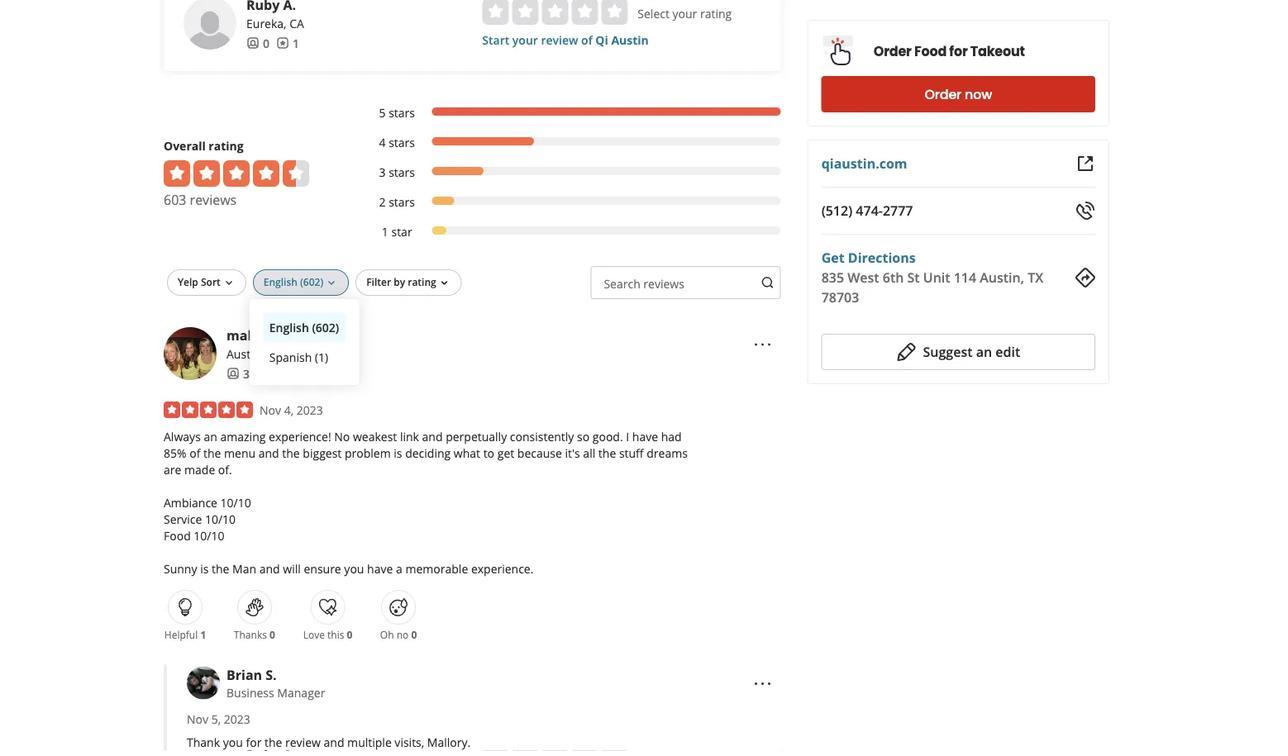 Task type: describe. For each thing, give the bounding box(es) containing it.
will
[[283, 561, 301, 577]]

mallory t. austin, tx
[[227, 327, 290, 362]]

yelp sort
[[178, 275, 221, 289]]

4.5 star rating image
[[164, 160, 309, 187]]

search image
[[762, 276, 775, 290]]

4 stars
[[379, 134, 415, 150]]

consistently
[[510, 429, 574, 444]]

always
[[164, 429, 201, 444]]

16 chevron down v2 image for sort
[[222, 277, 236, 290]]

2777
[[883, 202, 914, 220]]

s.
[[266, 666, 277, 684]]

no
[[397, 629, 409, 642]]

menu image
[[753, 674, 773, 694]]

44
[[323, 366, 336, 382]]

photo of ruby a. image
[[184, 0, 237, 50]]

man
[[232, 561, 256, 577]]

st
[[908, 269, 920, 287]]

5,
[[211, 712, 221, 728]]

16 friends v2 image for 0
[[246, 37, 260, 50]]

get directions link
[[822, 249, 916, 267]]

ensure
[[304, 561, 341, 577]]

start your review of qi austin
[[483, 32, 649, 47]]

0 vertical spatial 10/10
[[220, 495, 251, 511]]

edit
[[996, 343, 1021, 361]]

1 vertical spatial 10/10
[[205, 511, 236, 527]]

amazing
[[220, 429, 266, 444]]

link
[[400, 429, 419, 444]]

biggest
[[303, 445, 342, 461]]

english for english (602) popup button
[[264, 275, 298, 289]]

search reviews
[[604, 276, 685, 291]]

filter by rating
[[367, 275, 436, 289]]

brian s. business manager
[[227, 666, 325, 701]]

dreams
[[647, 445, 688, 461]]

474-
[[856, 202, 883, 220]]

stars for 3 stars
[[389, 164, 415, 180]]

and right menu
[[259, 445, 279, 461]]

qiaustin.com
[[822, 155, 908, 172]]

4,
[[284, 402, 294, 418]]

0 horizontal spatial is
[[200, 561, 209, 577]]

the inside nov 5, 2023 thank you for the review and multiple visits, mallory.
[[265, 735, 282, 751]]

114
[[954, 269, 977, 287]]

sunny is the man and will ensure you have a memorable experience.
[[164, 561, 534, 577]]

(512) 474-2777
[[822, 202, 914, 220]]

(no rating) image
[[483, 0, 628, 25]]

0 right no
[[411, 629, 417, 642]]

oh
[[380, 629, 394, 642]]

filter reviews by 5 stars rating element
[[362, 104, 781, 121]]

2
[[379, 194, 386, 210]]

love
[[303, 629, 325, 642]]

made
[[184, 462, 215, 478]]

your for select
[[673, 5, 698, 21]]

24 phone v2 image
[[1076, 201, 1096, 221]]

photos element
[[306, 365, 336, 382]]

nov 5, 2023 thank you for the review and multiple visits, mallory.
[[187, 712, 471, 751]]

experience.
[[471, 561, 534, 577]]

603 reviews
[[164, 191, 237, 209]]

rating for filter by rating
[[408, 275, 436, 289]]

english (602) for english (602) button on the left top
[[269, 320, 339, 335]]

filter reviews by 4 stars rating element
[[362, 134, 781, 150]]

mallory t. link
[[227, 327, 290, 344]]

4
[[379, 134, 386, 150]]

24 directions v2 image
[[1076, 268, 1096, 288]]

get directions 835 west 6th st unit 114 austin, tx 78703
[[822, 249, 1044, 306]]

3 stars
[[379, 164, 415, 180]]

spanish
[[269, 349, 312, 365]]

your for start
[[513, 32, 538, 47]]

1 for 1 star
[[382, 224, 389, 239]]

of inside always an amazing experience! no weakest link and perpetually consistently so good. i have had 85% of the menu and the biggest problem is deciding what to get because it's all the stuff dreams are made of.
[[190, 445, 200, 461]]

eureka, ca
[[246, 15, 304, 31]]

325
[[243, 366, 263, 382]]

helpful
[[164, 629, 198, 642]]

85%
[[164, 445, 187, 461]]

2023 for 4,
[[297, 402, 323, 418]]

deciding
[[405, 445, 451, 461]]

1 horizontal spatial review
[[541, 32, 579, 47]]

english (602) for english (602) popup button
[[264, 275, 324, 289]]

(1)
[[315, 349, 329, 365]]

an for suggest
[[977, 343, 993, 361]]

2 vertical spatial 10/10
[[194, 528, 225, 544]]

i
[[626, 429, 630, 444]]

thank
[[187, 735, 220, 751]]

mallory
[[227, 327, 277, 344]]

filter
[[367, 275, 391, 289]]

get
[[822, 249, 845, 267]]

thanks 0
[[234, 629, 275, 642]]

t.
[[281, 327, 290, 344]]

rating element
[[483, 0, 628, 25]]

filter by rating button
[[356, 270, 462, 296]]

photo of brian s. image
[[187, 667, 220, 700]]

have inside always an amazing experience! no weakest link and perpetually consistently so good. i have had 85% of the menu and the biggest problem is deciding what to get because it's all the stuff dreams are made of.
[[633, 429, 659, 444]]

service
[[164, 511, 202, 527]]

this
[[328, 629, 344, 642]]

1 star
[[382, 224, 412, 239]]

experience!
[[269, 429, 331, 444]]

thanks
[[234, 629, 267, 642]]

0 right this
[[347, 629, 353, 642]]

unit
[[924, 269, 951, 287]]

0 right thanks
[[270, 629, 275, 642]]

multiple
[[348, 735, 392, 751]]

0 inside friends 'element'
[[263, 35, 270, 51]]

2 vertical spatial 1
[[200, 629, 206, 642]]

directions
[[849, 249, 916, 267]]

order now link
[[822, 76, 1096, 112]]

and up deciding
[[422, 429, 443, 444]]

and inside nov 5, 2023 thank you for the review and multiple visits, mallory.
[[324, 735, 344, 751]]

reviews for search reviews
[[644, 276, 685, 291]]

0 horizontal spatial have
[[367, 561, 393, 577]]

it's
[[565, 445, 580, 461]]

1 for 1
[[293, 35, 299, 51]]

visits,
[[395, 735, 424, 751]]

takeout
[[971, 42, 1026, 61]]

to
[[484, 445, 495, 461]]

stuff
[[619, 445, 644, 461]]

sunny
[[164, 561, 197, 577]]

5 star rating image
[[164, 402, 253, 418]]

oh no 0
[[380, 629, 417, 642]]

english for english (602) button on the left top
[[269, 320, 309, 335]]

west
[[848, 269, 880, 287]]

food inside the ambiance 10/10 service 10/10 food 10/10
[[164, 528, 191, 544]]

yelp sort button
[[167, 270, 246, 296]]

reviews element
[[276, 35, 299, 51]]

16 chevron down v2 image
[[438, 277, 451, 290]]

(0 reactions) element for love this 0
[[347, 629, 353, 642]]



Task type: vqa. For each thing, say whether or not it's contained in the screenshot.


Task type: locate. For each thing, give the bounding box(es) containing it.
reviews
[[190, 191, 237, 209], [644, 276, 685, 291]]

english (602) button
[[253, 270, 349, 296]]

for inside nov 5, 2023 thank you for the review and multiple visits, mallory.
[[246, 735, 262, 751]]

1 vertical spatial friends element
[[227, 365, 263, 382]]

the down experience!
[[282, 445, 300, 461]]

rating for select your rating
[[701, 5, 732, 21]]

english (602) up spanish (1) button
[[269, 320, 339, 335]]

0 horizontal spatial tx
[[267, 346, 280, 362]]

stars for 5 stars
[[389, 105, 415, 120]]

austin, inside get directions 835 west 6th st unit 114 austin, tx 78703
[[980, 269, 1025, 287]]

is inside always an amazing experience! no weakest link and perpetually consistently so good. i have had 85% of the menu and the biggest problem is deciding what to get because it's all the stuff dreams are made of.
[[394, 445, 402, 461]]

2023 for 5,
[[224, 712, 250, 728]]

(602) up (1)
[[312, 320, 339, 335]]

0 horizontal spatial for
[[246, 735, 262, 751]]

an
[[977, 343, 993, 361], [204, 429, 217, 444]]

filter reviews by 2 stars rating element
[[362, 193, 781, 210]]

and
[[422, 429, 443, 444], [259, 445, 279, 461], [259, 561, 280, 577], [324, 735, 344, 751]]

by
[[394, 275, 405, 289]]

1 vertical spatial rating
[[209, 138, 244, 153]]

the down business
[[265, 735, 282, 751]]

your right select
[[673, 5, 698, 21]]

you
[[344, 561, 364, 577], [223, 735, 243, 751]]

0 horizontal spatial food
[[164, 528, 191, 544]]

english (602) inside popup button
[[264, 275, 324, 289]]

0 vertical spatial 16 friends v2 image
[[246, 37, 260, 50]]

english up english (602) button on the left top
[[264, 275, 298, 289]]

(1 reaction) element
[[200, 629, 206, 642]]

for left "takeout"
[[950, 42, 968, 61]]

16 chevron down v2 image left filter
[[325, 277, 338, 290]]

0 vertical spatial you
[[344, 561, 364, 577]]

weakest
[[353, 429, 397, 444]]

1 vertical spatial english
[[269, 320, 309, 335]]

0 vertical spatial tx
[[1028, 269, 1044, 287]]

1 horizontal spatial austin,
[[980, 269, 1025, 287]]

0 horizontal spatial your
[[513, 32, 538, 47]]

1 right 16 review v2 icon
[[293, 35, 299, 51]]

review down manager
[[285, 735, 321, 751]]

ca
[[290, 15, 304, 31]]

reviews for 603 reviews
[[190, 191, 237, 209]]

have left a
[[367, 561, 393, 577]]

0 vertical spatial nov
[[260, 402, 281, 418]]

nov left 4,
[[260, 402, 281, 418]]

16 friends v2 image down eureka,
[[246, 37, 260, 50]]

friends element containing 325
[[227, 365, 263, 382]]

food
[[915, 42, 947, 61], [164, 528, 191, 544]]

1 horizontal spatial 1
[[293, 35, 299, 51]]

1 vertical spatial you
[[223, 735, 243, 751]]

0 horizontal spatial 2023
[[224, 712, 250, 728]]

rating
[[701, 5, 732, 21], [209, 138, 244, 153], [408, 275, 436, 289]]

0 horizontal spatial 16 friends v2 image
[[227, 367, 240, 381]]

1 horizontal spatial nov
[[260, 402, 281, 418]]

the up made
[[203, 445, 221, 461]]

0 vertical spatial 2023
[[297, 402, 323, 418]]

nov 4, 2023
[[260, 402, 323, 418]]

the left "man"
[[212, 561, 229, 577]]

16 review v2 image
[[276, 37, 289, 50]]

16 friends v2 image left 325
[[227, 367, 240, 381]]

0 horizontal spatial of
[[190, 445, 200, 461]]

24 external link v2 image
[[1076, 154, 1096, 174]]

1 vertical spatial food
[[164, 528, 191, 544]]

and left will
[[259, 561, 280, 577]]

1 vertical spatial for
[[246, 735, 262, 751]]

food up order now "link"
[[915, 42, 947, 61]]

10/10 down 'ambiance'
[[205, 511, 236, 527]]

nov inside nov 5, 2023 thank you for the review and multiple visits, mallory.
[[187, 712, 208, 728]]

what
[[454, 445, 481, 461]]

0 horizontal spatial (0 reactions) element
[[270, 629, 275, 642]]

of left qi
[[582, 32, 593, 47]]

16 chevron down v2 image inside english (602) popup button
[[325, 277, 338, 290]]

are
[[164, 462, 181, 478]]

ambiance 10/10 service 10/10 food 10/10
[[164, 495, 251, 544]]

0
[[263, 35, 270, 51], [270, 629, 275, 642], [347, 629, 353, 642], [411, 629, 417, 642]]

english (602) inside button
[[269, 320, 339, 335]]

menu image
[[753, 335, 773, 355]]

2023 right 5,
[[224, 712, 250, 728]]

star
[[392, 224, 412, 239]]

1 horizontal spatial 16 friends v2 image
[[246, 37, 260, 50]]

1 vertical spatial tx
[[267, 346, 280, 362]]

0 horizontal spatial austin,
[[227, 346, 264, 362]]

filter reviews by 3 stars rating element
[[362, 164, 781, 180]]

1 horizontal spatial of
[[582, 32, 593, 47]]

food down service
[[164, 528, 191, 544]]

0 vertical spatial your
[[673, 5, 698, 21]]

0 vertical spatial of
[[582, 32, 593, 47]]

16 chevron down v2 image inside yelp sort popup button
[[222, 277, 236, 290]]

16 chevron down v2 image right sort
[[222, 277, 236, 290]]

you inside nov 5, 2023 thank you for the review and multiple visits, mallory.
[[223, 735, 243, 751]]

1 vertical spatial 16 friends v2 image
[[227, 367, 240, 381]]

austin, inside the mallory t. austin, tx
[[227, 346, 264, 362]]

friends element left 16 review v2 image
[[227, 365, 263, 382]]

(602) up english (602) button on the left top
[[300, 275, 324, 289]]

an inside button
[[977, 343, 993, 361]]

an inside always an amazing experience! no weakest link and perpetually consistently so good. i have had 85% of the menu and the biggest problem is deciding what to get because it's all the stuff dreams are made of.
[[204, 429, 217, 444]]

love this 0
[[303, 629, 353, 642]]

1 vertical spatial 2023
[[224, 712, 250, 728]]

is down link
[[394, 445, 402, 461]]

stars right 5
[[389, 105, 415, 120]]

3 stars from the top
[[389, 164, 415, 180]]

now
[[965, 85, 993, 104]]

1 horizontal spatial 16 chevron down v2 image
[[325, 277, 338, 290]]

1 vertical spatial (602)
[[312, 320, 339, 335]]

nov for nov 5, 2023 thank you for the review and multiple visits, mallory.
[[187, 712, 208, 728]]

0 vertical spatial reviews
[[190, 191, 237, 209]]

good.
[[593, 429, 623, 444]]

0 vertical spatial food
[[915, 42, 947, 61]]

mallory.
[[427, 735, 471, 751]]

(0 reactions) element
[[270, 629, 275, 642], [347, 629, 353, 642], [411, 629, 417, 642]]

16 photos v2 image
[[306, 367, 319, 381]]

0 horizontal spatial reviews
[[190, 191, 237, 209]]

all
[[583, 445, 596, 461]]

sort
[[201, 275, 221, 289]]

2 horizontal spatial rating
[[701, 5, 732, 21]]

2 horizontal spatial 1
[[382, 224, 389, 239]]

16 review v2 image
[[270, 367, 283, 381]]

english inside popup button
[[264, 275, 298, 289]]

16 friends v2 image for 325
[[227, 367, 240, 381]]

603
[[164, 191, 186, 209]]

1 vertical spatial your
[[513, 32, 538, 47]]

the down good. at left bottom
[[599, 445, 616, 461]]

0 horizontal spatial order
[[874, 42, 912, 61]]

1 vertical spatial 1
[[382, 224, 389, 239]]

1 vertical spatial have
[[367, 561, 393, 577]]

tx
[[1028, 269, 1044, 287], [267, 346, 280, 362]]

no
[[334, 429, 350, 444]]

2 vertical spatial rating
[[408, 275, 436, 289]]

rating left 16 chevron down v2 icon
[[408, 275, 436, 289]]

order inside "link"
[[925, 85, 962, 104]]

an down the 5 star rating "image"
[[204, 429, 217, 444]]

10/10 down of.
[[220, 495, 251, 511]]

16 chevron down v2 image for (602)
[[325, 277, 338, 290]]

0 horizontal spatial rating
[[209, 138, 244, 153]]

rating right select
[[701, 5, 732, 21]]

you right ensure
[[344, 561, 364, 577]]

1 horizontal spatial have
[[633, 429, 659, 444]]

None radio
[[483, 0, 509, 25], [602, 0, 628, 25], [483, 0, 509, 25], [602, 0, 628, 25]]

order food for takeout
[[874, 42, 1026, 61]]

(602) inside popup button
[[300, 275, 324, 289]]

0 vertical spatial rating
[[701, 5, 732, 21]]

2 horizontal spatial (0 reactions) element
[[411, 629, 417, 642]]

helpful 1
[[164, 629, 206, 642]]

0 vertical spatial is
[[394, 445, 402, 461]]

stars for 4 stars
[[389, 134, 415, 150]]

an for always
[[204, 429, 217, 444]]

always an amazing experience! no weakest link and perpetually consistently so good. i have had 85% of the menu and the biggest problem is deciding what to get because it's all the stuff dreams are made of.
[[164, 429, 688, 478]]

start
[[483, 32, 510, 47]]

stars right '2' on the top of page
[[389, 194, 415, 210]]

memorable
[[406, 561, 468, 577]]

1 horizontal spatial for
[[950, 42, 968, 61]]

friends element down eureka,
[[246, 35, 270, 51]]

0 vertical spatial 1
[[293, 35, 299, 51]]

0 horizontal spatial 16 chevron down v2 image
[[222, 277, 236, 290]]

1 horizontal spatial your
[[673, 5, 698, 21]]

and left 'multiple'
[[324, 735, 344, 751]]

manager
[[277, 686, 325, 701]]

1 horizontal spatial an
[[977, 343, 993, 361]]

business
[[227, 686, 274, 701]]

1 horizontal spatial order
[[925, 85, 962, 104]]

2023 right 4,
[[297, 402, 323, 418]]

friends element for eureka, ca
[[246, 35, 270, 51]]

nov for nov 4, 2023
[[260, 402, 281, 418]]

your right start
[[513, 32, 538, 47]]

is right sunny
[[200, 561, 209, 577]]

(0 reactions) element for thanks 0
[[270, 629, 275, 642]]

16 chevron down v2 image
[[222, 277, 236, 290], [325, 277, 338, 290]]

0 vertical spatial austin,
[[980, 269, 1025, 287]]

filter reviews by 1 star rating element
[[362, 223, 781, 240]]

1 horizontal spatial reviews
[[644, 276, 685, 291]]

stars for 2 stars
[[389, 194, 415, 210]]

0 horizontal spatial review
[[285, 735, 321, 751]]

2 stars
[[379, 194, 415, 210]]

order for order now
[[925, 85, 962, 104]]

english (602) up english (602) button on the left top
[[264, 275, 324, 289]]

for
[[950, 42, 968, 61], [246, 735, 262, 751]]

  text field
[[591, 266, 781, 299]]

0 vertical spatial review
[[541, 32, 579, 47]]

1 (0 reactions) element from the left
[[270, 629, 275, 642]]

austin,
[[980, 269, 1025, 287], [227, 346, 264, 362]]

0 vertical spatial for
[[950, 42, 968, 61]]

spanish (1) button
[[263, 342, 346, 372]]

tx left 24 directions v2 icon
[[1028, 269, 1044, 287]]

(602) inside button
[[312, 320, 339, 335]]

english
[[264, 275, 298, 289], [269, 320, 309, 335]]

0 horizontal spatial you
[[223, 735, 243, 751]]

1 vertical spatial austin,
[[227, 346, 264, 362]]

stars
[[389, 105, 415, 120], [389, 134, 415, 150], [389, 164, 415, 180], [389, 194, 415, 210]]

suggest an edit button
[[822, 334, 1096, 371]]

so
[[577, 429, 590, 444]]

(0 reactions) element right thanks
[[270, 629, 275, 642]]

review
[[541, 32, 579, 47], [285, 735, 321, 751]]

qi
[[596, 32, 609, 47]]

835
[[822, 269, 845, 287]]

1 horizontal spatial food
[[915, 42, 947, 61]]

1 left star
[[382, 224, 389, 239]]

4 stars from the top
[[389, 194, 415, 210]]

friends element
[[246, 35, 270, 51], [227, 365, 263, 382]]

review down (no rating) image
[[541, 32, 579, 47]]

reviews down the 4.5 star rating image
[[190, 191, 237, 209]]

stars right 3
[[389, 164, 415, 180]]

tx inside the mallory t. austin, tx
[[267, 346, 280, 362]]

1 vertical spatial nov
[[187, 712, 208, 728]]

10/10
[[220, 495, 251, 511], [205, 511, 236, 527], [194, 528, 225, 544]]

friends element for austin, tx
[[227, 365, 263, 382]]

for down business
[[246, 735, 262, 751]]

1 vertical spatial is
[[200, 561, 209, 577]]

(512)
[[822, 202, 853, 220]]

yelp
[[178, 275, 198, 289]]

overall rating
[[164, 138, 244, 153]]

None radio
[[512, 0, 539, 25], [542, 0, 569, 25], [572, 0, 598, 25], [512, 0, 539, 25], [542, 0, 569, 25], [572, 0, 598, 25]]

order now
[[925, 85, 993, 104]]

0 vertical spatial an
[[977, 343, 993, 361]]

0 horizontal spatial nov
[[187, 712, 208, 728]]

6th
[[883, 269, 904, 287]]

1 horizontal spatial tx
[[1028, 269, 1044, 287]]

1 vertical spatial review
[[285, 735, 321, 751]]

1 vertical spatial reviews
[[644, 276, 685, 291]]

24 pencil v2 image
[[897, 342, 917, 362]]

friends element containing 0
[[246, 35, 270, 51]]

(0 reactions) element for oh no 0
[[411, 629, 417, 642]]

0 horizontal spatial 1
[[200, 629, 206, 642]]

austin
[[612, 32, 649, 47]]

2 stars from the top
[[389, 134, 415, 150]]

rating inside dropdown button
[[408, 275, 436, 289]]

english inside button
[[269, 320, 309, 335]]

because
[[518, 445, 562, 461]]

you right thank
[[223, 735, 243, 751]]

an left edit
[[977, 343, 993, 361]]

2023 inside nov 5, 2023 thank you for the review and multiple visits, mallory.
[[224, 712, 250, 728]]

0 horizontal spatial an
[[204, 429, 217, 444]]

(0 reactions) element right no
[[411, 629, 417, 642]]

spanish (1)
[[269, 349, 329, 365]]

tx up 16 review v2 image
[[267, 346, 280, 362]]

(602) for english (602) button on the left top
[[312, 320, 339, 335]]

1 horizontal spatial is
[[394, 445, 402, 461]]

photo of mallory t. image
[[164, 327, 217, 380]]

nov left 5,
[[187, 712, 208, 728]]

menu
[[224, 445, 256, 461]]

order for order food for takeout
[[874, 42, 912, 61]]

1 vertical spatial an
[[204, 429, 217, 444]]

1 inside the "reviews" "element"
[[293, 35, 299, 51]]

reviews right search
[[644, 276, 685, 291]]

0 vertical spatial english
[[264, 275, 298, 289]]

3
[[379, 164, 386, 180]]

2023
[[297, 402, 323, 418], [224, 712, 250, 728]]

(0 reactions) element right this
[[347, 629, 353, 642]]

1 horizontal spatial rating
[[408, 275, 436, 289]]

stars right 4
[[389, 134, 415, 150]]

2 (0 reactions) element from the left
[[347, 629, 353, 642]]

1 16 chevron down v2 image from the left
[[222, 277, 236, 290]]

have
[[633, 429, 659, 444], [367, 561, 393, 577]]

problem
[[345, 445, 391, 461]]

ambiance
[[164, 495, 217, 511]]

0 vertical spatial order
[[874, 42, 912, 61]]

order left now
[[925, 85, 962, 104]]

perpetually
[[446, 429, 507, 444]]

order up order now "link"
[[874, 42, 912, 61]]

1 horizontal spatial (0 reactions) element
[[347, 629, 353, 642]]

order
[[874, 42, 912, 61], [925, 85, 962, 104]]

2 16 chevron down v2 image from the left
[[325, 277, 338, 290]]

0 vertical spatial have
[[633, 429, 659, 444]]

0 vertical spatial (602)
[[300, 275, 324, 289]]

0 left 16 review v2 icon
[[263, 35, 270, 51]]

rating up the 4.5 star rating image
[[209, 138, 244, 153]]

1 vertical spatial english (602)
[[269, 320, 339, 335]]

10/10 down service
[[194, 528, 225, 544]]

16 friends v2 image
[[246, 37, 260, 50], [227, 367, 240, 381]]

english up spanish
[[269, 320, 309, 335]]

review inside nov 5, 2023 thank you for the review and multiple visits, mallory.
[[285, 735, 321, 751]]

1 right helpful
[[200, 629, 206, 642]]

the
[[203, 445, 221, 461], [282, 445, 300, 461], [599, 445, 616, 461], [212, 561, 229, 577], [265, 735, 282, 751]]

3 (0 reactions) element from the left
[[411, 629, 417, 642]]

0 vertical spatial friends element
[[246, 35, 270, 51]]

tx inside get directions 835 west 6th st unit 114 austin, tx 78703
[[1028, 269, 1044, 287]]

austin, right 114
[[980, 269, 1025, 287]]

austin, down mallory
[[227, 346, 264, 362]]

select
[[638, 5, 670, 21]]

1 vertical spatial order
[[925, 85, 962, 104]]

1 vertical spatial of
[[190, 445, 200, 461]]

have right i
[[633, 429, 659, 444]]

1 stars from the top
[[389, 105, 415, 120]]

(602) for english (602) popup button
[[300, 275, 324, 289]]

of up made
[[190, 445, 200, 461]]

brian
[[227, 666, 262, 684]]

1 horizontal spatial 2023
[[297, 402, 323, 418]]

english (602) button
[[263, 313, 346, 342]]

0 vertical spatial english (602)
[[264, 275, 324, 289]]

suggest
[[923, 343, 973, 361]]

1 horizontal spatial you
[[344, 561, 364, 577]]



